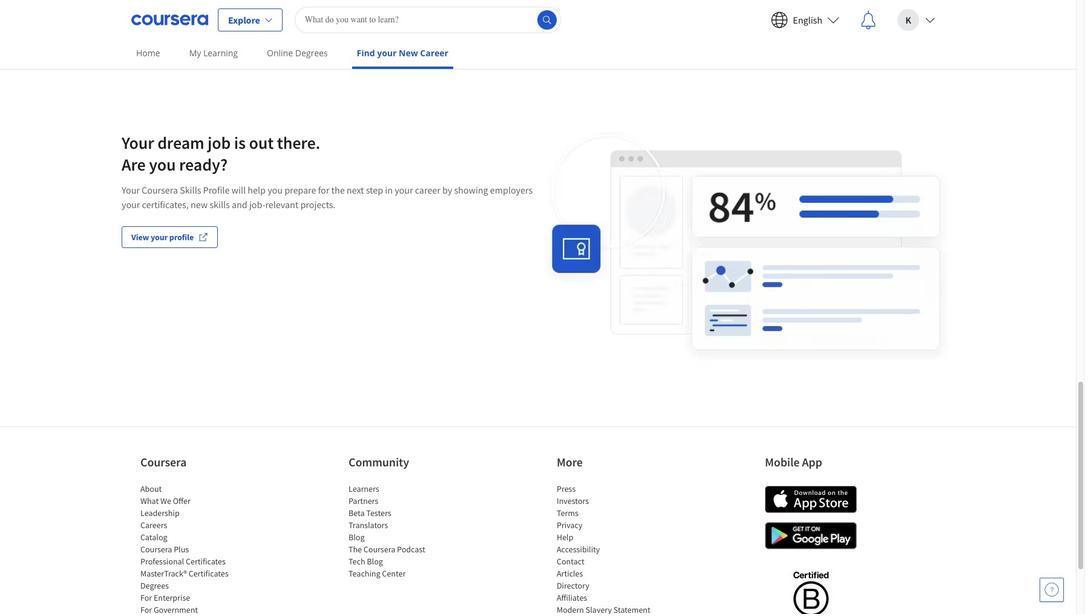 Task type: describe. For each thing, give the bounding box(es) containing it.
are
[[122, 153, 146, 175]]

new
[[191, 198, 208, 210]]

1 horizontal spatial blog
[[367, 557, 383, 567]]

your dream job is out there. are you ready?
[[122, 132, 320, 175]]

find your new career link
[[352, 39, 453, 69]]

coursera inside 'about what we offer leadership careers catalog coursera plus professional certificates mastertrack® certificates degrees for enterprise'
[[140, 544, 172, 555]]

view your profile button
[[122, 226, 218, 248]]

view your profile
[[131, 232, 194, 242]]

home link
[[131, 39, 165, 67]]

degrees link
[[140, 581, 169, 592]]

mastertrack® certificates link
[[140, 569, 229, 580]]

affiliates link
[[557, 593, 587, 604]]

your coursera skills profile will help you prepare for the next step in your career by showing employers your certificates, new skills and job-relevant projects.
[[122, 184, 533, 210]]

1 vertical spatial certificates
[[189, 569, 229, 580]]

list item for more
[[557, 604, 660, 615]]

partners
[[349, 496, 379, 507]]

press
[[557, 484, 576, 495]]

accessibility
[[557, 544, 600, 555]]

teaching center link
[[349, 569, 406, 580]]

explore
[[228, 14, 260, 26]]

degrees inside 'about what we offer leadership careers catalog coursera plus professional certificates mastertrack® certificates degrees for enterprise'
[[140, 581, 169, 592]]

coursera plus link
[[140, 544, 189, 555]]

what
[[140, 496, 159, 507]]

learners partners beta testers translators blog the coursera podcast tech blog teaching center
[[349, 484, 425, 580]]

partners link
[[349, 496, 379, 507]]

about what we offer leadership careers catalog coursera plus professional certificates mastertrack® certificates degrees for enterprise
[[140, 484, 229, 604]]

your inside button
[[151, 232, 168, 242]]

professional
[[140, 557, 184, 567]]

certificates,
[[142, 198, 189, 210]]

coursera inside your coursera skills profile will help you prepare for the next step in your career by showing employers your certificates, new skills and job-relevant projects.
[[142, 184, 178, 196]]

career
[[420, 47, 449, 59]]

offer
[[173, 496, 191, 507]]

terms link
[[557, 508, 579, 519]]

podcast
[[397, 544, 425, 555]]

your right in at the left of the page
[[395, 184, 413, 196]]

tech
[[349, 557, 365, 567]]

0 vertical spatial certificates
[[186, 557, 226, 567]]

k
[[906, 14, 912, 26]]

what we offer link
[[140, 496, 191, 507]]

leadership
[[140, 508, 180, 519]]

careers
[[140, 520, 167, 531]]

logo of certified b corporation image
[[786, 565, 836, 615]]

0 vertical spatial blog
[[349, 532, 365, 543]]

plus
[[174, 544, 189, 555]]

and
[[232, 198, 247, 210]]

list for more
[[557, 483, 660, 615]]

community
[[349, 455, 409, 470]]

list for community
[[349, 483, 452, 580]]

find
[[357, 47, 375, 59]]

center
[[382, 569, 406, 580]]

job
[[208, 132, 231, 153]]

online degrees
[[267, 47, 328, 59]]

download on the app store image
[[765, 486, 857, 514]]

for
[[318, 184, 330, 196]]

for enterprise link
[[140, 593, 190, 604]]

projects.
[[301, 198, 336, 210]]

investors
[[557, 496, 589, 507]]

there.
[[277, 132, 320, 153]]

terms
[[557, 508, 579, 519]]

mobile app
[[765, 455, 823, 470]]

online degrees link
[[262, 39, 333, 67]]

careers link
[[140, 520, 167, 531]]

profile
[[169, 232, 194, 242]]

by
[[443, 184, 452, 196]]

explore button
[[218, 8, 283, 31]]

privacy link
[[557, 520, 583, 531]]

k button
[[888, 0, 945, 39]]

online
[[267, 47, 293, 59]]

articles link
[[557, 569, 583, 580]]

your right find
[[377, 47, 397, 59]]

you inside your coursera skills profile will help you prepare for the next step in your career by showing employers your certificates, new skills and job-relevant projects.
[[268, 184, 283, 196]]

home
[[136, 47, 160, 59]]

accessibility link
[[557, 544, 600, 555]]

your up view
[[122, 198, 140, 210]]

blog link
[[349, 532, 365, 543]]

find your new career
[[357, 47, 449, 59]]

prepare
[[285, 184, 316, 196]]

is
[[234, 132, 246, 153]]



Task type: locate. For each thing, give the bounding box(es) containing it.
will
[[232, 184, 246, 196]]

your for your coursera skills profile will help you prepare for the next step in your career by showing employers your certificates, new skills and job-relevant projects.
[[122, 184, 140, 196]]

help link
[[557, 532, 574, 543]]

list containing learners
[[349, 483, 452, 580]]

2 list from the left
[[349, 483, 452, 580]]

english button
[[762, 0, 849, 39]]

your down are on the top left of page
[[122, 184, 140, 196]]

degrees up for
[[140, 581, 169, 592]]

affiliates
[[557, 593, 587, 604]]

list item down enterprise
[[140, 604, 243, 615]]

about link
[[140, 484, 162, 495]]

blog up teaching center link
[[367, 557, 383, 567]]

1 horizontal spatial list item
[[557, 604, 660, 615]]

1 horizontal spatial list
[[349, 483, 452, 580]]

the
[[349, 544, 362, 555]]

certificates down professional certificates 'link'
[[189, 569, 229, 580]]

catalog link
[[140, 532, 167, 543]]

0 horizontal spatial list item
[[140, 604, 243, 615]]

help
[[248, 184, 266, 196]]

article down the coursera image
[[133, 40, 155, 51]]

learners
[[349, 484, 379, 495]]

articles
[[557, 569, 583, 580]]

mastertrack®
[[140, 569, 187, 580]]

press link
[[557, 484, 576, 495]]

learning
[[203, 47, 238, 59]]

beta testers link
[[349, 508, 391, 519]]

translators link
[[349, 520, 388, 531]]

coursera up certificates,
[[142, 184, 178, 196]]

list
[[140, 483, 243, 615], [349, 483, 452, 580], [557, 483, 660, 615]]

list item down affiliates
[[557, 604, 660, 615]]

profile
[[203, 184, 230, 196]]

degrees
[[295, 47, 328, 59], [140, 581, 169, 592]]

contact
[[557, 557, 585, 567]]

None search field
[[295, 6, 561, 33]]

teaching
[[349, 569, 381, 580]]

catalog
[[140, 532, 167, 543]]

certificates
[[186, 557, 226, 567], [189, 569, 229, 580]]

you right are on the top left of page
[[149, 153, 176, 175]]

list item for coursera
[[140, 604, 243, 615]]

in
[[385, 184, 393, 196]]

leadership link
[[140, 508, 180, 519]]

you inside your dream job is out there. are you ready?
[[149, 153, 176, 175]]

2 horizontal spatial list
[[557, 483, 660, 615]]

for
[[140, 593, 152, 604]]

we
[[160, 496, 171, 507]]

learners link
[[349, 484, 379, 495]]

your
[[122, 132, 154, 153], [122, 184, 140, 196]]

0 horizontal spatial list
[[140, 483, 243, 615]]

0 horizontal spatial you
[[149, 153, 176, 175]]

2 your from the top
[[122, 184, 140, 196]]

my learning link
[[184, 39, 243, 67]]

you up relevant
[[268, 184, 283, 196]]

get it on google play image
[[765, 523, 857, 550]]

1 article from the left
[[133, 40, 155, 51]]

employers
[[490, 184, 533, 196]]

your inside your coursera skills profile will help you prepare for the next step in your career by showing employers your certificates, new skills and job-relevant projects.
[[122, 184, 140, 196]]

about
[[140, 484, 162, 495]]

new
[[399, 47, 418, 59]]

blog
[[349, 532, 365, 543], [367, 557, 383, 567]]

list item
[[140, 604, 243, 615], [557, 604, 660, 615]]

privacy
[[557, 520, 583, 531]]

out
[[249, 132, 274, 153]]

contact link
[[557, 557, 585, 567]]

0 horizontal spatial blog
[[349, 532, 365, 543]]

2 article from the left
[[355, 40, 378, 51]]

professional certificates link
[[140, 557, 226, 567]]

help
[[557, 532, 574, 543]]

coursera up tech blog link
[[364, 544, 396, 555]]

1 vertical spatial degrees
[[140, 581, 169, 592]]

dream
[[158, 132, 204, 153]]

enterprise
[[154, 593, 190, 604]]

skills
[[180, 184, 201, 196]]

coursera
[[142, 184, 178, 196], [140, 455, 187, 470], [140, 544, 172, 555], [364, 544, 396, 555]]

relevant
[[265, 198, 299, 210]]

article left new
[[355, 40, 378, 51]]

your inside your dream job is out there. are you ready?
[[122, 132, 154, 153]]

1 horizontal spatial degrees
[[295, 47, 328, 59]]

degrees right online on the left top of page
[[295, 47, 328, 59]]

2 list item from the left
[[557, 604, 660, 615]]

3 list from the left
[[557, 483, 660, 615]]

my
[[189, 47, 201, 59]]

translators
[[349, 520, 388, 531]]

What do you want to learn? text field
[[295, 6, 561, 33]]

list containing press
[[557, 483, 660, 615]]

investors link
[[557, 496, 589, 507]]

step
[[366, 184, 383, 196]]

0 horizontal spatial degrees
[[140, 581, 169, 592]]

1 vertical spatial you
[[268, 184, 283, 196]]

1 vertical spatial your
[[122, 184, 140, 196]]

1 list from the left
[[140, 483, 243, 615]]

your left dream
[[122, 132, 154, 153]]

blog up the
[[349, 532, 365, 543]]

graphic of the learner profile page image
[[538, 132, 955, 368]]

help center image
[[1045, 583, 1060, 598]]

next
[[347, 184, 364, 196]]

1 your from the top
[[122, 132, 154, 153]]

coursera image
[[131, 10, 208, 29]]

the coursera podcast link
[[349, 544, 425, 555]]

my learning
[[189, 47, 238, 59]]

0 vertical spatial you
[[149, 153, 176, 175]]

directory
[[557, 581, 590, 592]]

your for your dream job is out there. are you ready?
[[122, 132, 154, 153]]

certificates up 'mastertrack® certificates' link
[[186, 557, 226, 567]]

press investors terms privacy help accessibility contact articles directory affiliates
[[557, 484, 600, 604]]

skills
[[210, 198, 230, 210]]

tech blog link
[[349, 557, 383, 567]]

app
[[802, 455, 823, 470]]

coursera down catalog
[[140, 544, 172, 555]]

1 vertical spatial blog
[[367, 557, 383, 567]]

0 vertical spatial degrees
[[295, 47, 328, 59]]

0 horizontal spatial article
[[133, 40, 155, 51]]

coursera up about link
[[140, 455, 187, 470]]

coursera inside learners partners beta testers translators blog the coursera podcast tech blog teaching center
[[364, 544, 396, 555]]

showing
[[454, 184, 488, 196]]

view
[[131, 232, 149, 242]]

you
[[149, 153, 176, 175], [268, 184, 283, 196]]

your right view
[[151, 232, 168, 242]]

list for coursera
[[140, 483, 243, 615]]

1 list item from the left
[[140, 604, 243, 615]]

mobile
[[765, 455, 800, 470]]

beta
[[349, 508, 365, 519]]

1 horizontal spatial you
[[268, 184, 283, 196]]

list containing about
[[140, 483, 243, 615]]

1 horizontal spatial article
[[355, 40, 378, 51]]

directory link
[[557, 581, 590, 592]]

testers
[[366, 508, 391, 519]]

ready?
[[179, 153, 228, 175]]

more
[[557, 455, 583, 470]]

0 vertical spatial your
[[122, 132, 154, 153]]



Task type: vqa. For each thing, say whether or not it's contained in the screenshot.
list containing Learners
yes



